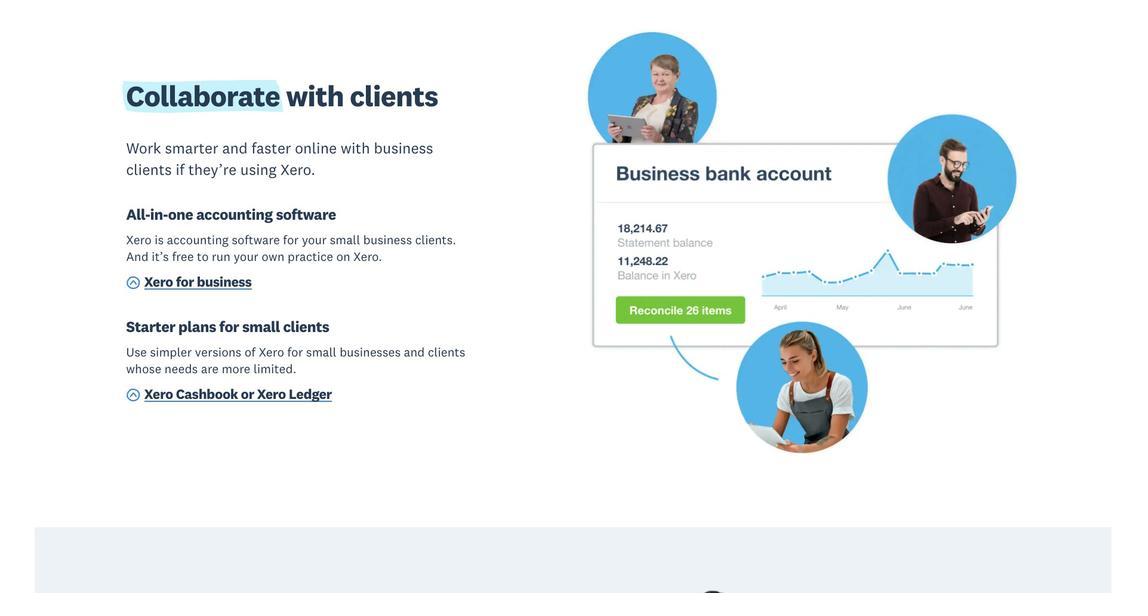 Task type: locate. For each thing, give the bounding box(es) containing it.
for down 'free'
[[176, 273, 194, 290]]

xero inside the xero is accounting software for your small business clients. and it's free to run your own practice on xero.
[[126, 232, 152, 248]]

smarter
[[165, 139, 218, 158]]

accounting up run
[[196, 205, 273, 224]]

clients
[[350, 77, 438, 114], [126, 160, 172, 179], [283, 317, 329, 336], [428, 344, 466, 360]]

and
[[222, 139, 248, 158], [404, 344, 425, 360]]

0 vertical spatial with
[[286, 77, 344, 114]]

better support image
[[585, 577, 1021, 593]]

1 horizontal spatial and
[[404, 344, 425, 360]]

0 vertical spatial and
[[222, 139, 248, 158]]

1 vertical spatial accounting
[[167, 232, 229, 248]]

xero for for
[[144, 273, 173, 290]]

your
[[302, 232, 327, 248], [234, 248, 259, 264]]

xero
[[126, 232, 152, 248], [144, 273, 173, 290], [259, 344, 284, 360], [144, 385, 173, 403], [257, 385, 286, 403]]

0 vertical spatial business
[[374, 139, 434, 158]]

they're
[[188, 160, 237, 179]]

in-
[[150, 205, 168, 224]]

2 vertical spatial small
[[306, 344, 337, 360]]

1 vertical spatial with
[[341, 139, 370, 158]]

for
[[283, 232, 299, 248], [176, 273, 194, 290], [219, 317, 239, 336], [287, 344, 303, 360]]

with right online
[[341, 139, 370, 158]]

if
[[176, 160, 185, 179]]

software up the xero is accounting software for your small business clients. and it's free to run your own practice on xero.
[[276, 205, 336, 224]]

cashbook
[[176, 385, 238, 403]]

use
[[126, 344, 147, 360]]

accounting
[[196, 205, 273, 224], [167, 232, 229, 248]]

your right run
[[234, 248, 259, 264]]

work smarter and faster online with business clients if they're using xero.
[[126, 139, 434, 179]]

for up the versions at the left bottom of page
[[219, 317, 239, 336]]

for inside the xero is accounting software for your small business clients. and it's free to run your own practice on xero.
[[283, 232, 299, 248]]

business inside button
[[197, 273, 252, 290]]

and right businesses
[[404, 344, 425, 360]]

xero. right on
[[354, 248, 382, 264]]

1 horizontal spatial xero.
[[354, 248, 382, 264]]

run
[[212, 248, 231, 264]]

1 vertical spatial business
[[363, 232, 412, 248]]

1 vertical spatial software
[[232, 232, 280, 248]]

simpler
[[150, 344, 192, 360]]

xero down whose
[[144, 385, 173, 403]]

or
[[241, 385, 254, 403]]

accounting up to
[[167, 232, 229, 248]]

business
[[374, 139, 434, 158], [363, 232, 412, 248], [197, 273, 252, 290]]

plans
[[178, 317, 216, 336]]

0 vertical spatial xero.
[[281, 160, 316, 179]]

one
[[168, 205, 193, 224]]

small up ledger
[[306, 344, 337, 360]]

and up they're at the top of the page
[[222, 139, 248, 158]]

are
[[201, 360, 219, 377]]

xero for is
[[126, 232, 152, 248]]

xero. down online
[[281, 160, 316, 179]]

0 vertical spatial small
[[330, 232, 360, 248]]

0 vertical spatial software
[[276, 205, 336, 224]]

small up of
[[242, 317, 280, 336]]

2 vertical spatial business
[[197, 273, 252, 290]]

collaborate with clients image
[[585, 24, 1021, 460]]

with up online
[[286, 77, 344, 114]]

for up limited.
[[287, 344, 303, 360]]

is
[[155, 232, 164, 248]]

0 horizontal spatial xero.
[[281, 160, 316, 179]]

xero right or
[[257, 385, 286, 403]]

with
[[286, 77, 344, 114], [341, 139, 370, 158]]

of
[[245, 344, 256, 360]]

xero cashbook or xero ledger button
[[126, 385, 332, 405]]

it's
[[152, 248, 169, 264]]

xero up and
[[126, 232, 152, 248]]

online
[[295, 139, 337, 158]]

xero up limited.
[[259, 344, 284, 360]]

small
[[330, 232, 360, 248], [242, 317, 280, 336], [306, 344, 337, 360]]

1 vertical spatial xero.
[[354, 248, 382, 264]]

software
[[276, 205, 336, 224], [232, 232, 280, 248]]

xero for business
[[144, 273, 252, 290]]

ledger
[[289, 385, 332, 403]]

whose
[[126, 360, 161, 377]]

small inside the xero is accounting software for your small business clients. and it's free to run your own practice on xero.
[[330, 232, 360, 248]]

for up own
[[283, 232, 299, 248]]

0 horizontal spatial your
[[234, 248, 259, 264]]

xero for cashbook
[[144, 385, 173, 403]]

small inside use simpler versions of xero for small businesses and clients whose needs are more limited.
[[306, 344, 337, 360]]

small up on
[[330, 232, 360, 248]]

limited.
[[254, 360, 297, 377]]

xero down it's
[[144, 273, 173, 290]]

your up practice
[[302, 232, 327, 248]]

xero.
[[281, 160, 316, 179], [354, 248, 382, 264]]

with clients
[[280, 77, 438, 114]]

1 vertical spatial small
[[242, 317, 280, 336]]

1 vertical spatial and
[[404, 344, 425, 360]]

software up own
[[232, 232, 280, 248]]

for inside button
[[176, 273, 194, 290]]

0 horizontal spatial and
[[222, 139, 248, 158]]



Task type: vqa. For each thing, say whether or not it's contained in the screenshot.
is's xero
yes



Task type: describe. For each thing, give the bounding box(es) containing it.
xero inside use simpler versions of xero for small businesses and clients whose needs are more limited.
[[259, 344, 284, 360]]

and
[[126, 248, 149, 264]]

using
[[240, 160, 277, 179]]

all-
[[126, 205, 150, 224]]

use simpler versions of xero for small businesses and clients whose needs are more limited.
[[126, 344, 466, 377]]

business inside work smarter and faster online with business clients if they're using xero.
[[374, 139, 434, 158]]

and inside use simpler versions of xero for small businesses and clients whose needs are more limited.
[[404, 344, 425, 360]]

xero. inside the xero is accounting software for your small business clients. and it's free to run your own practice on xero.
[[354, 248, 382, 264]]

to
[[197, 248, 209, 264]]

practice
[[288, 248, 333, 264]]

free
[[172, 248, 194, 264]]

work
[[126, 139, 161, 158]]

small for your
[[330, 232, 360, 248]]

and inside work smarter and faster online with business clients if they're using xero.
[[222, 139, 248, 158]]

software inside the xero is accounting software for your small business clients. and it's free to run your own practice on xero.
[[232, 232, 280, 248]]

on
[[337, 248, 351, 264]]

xero. inside work smarter and faster online with business clients if they're using xero.
[[281, 160, 316, 179]]

1 horizontal spatial your
[[302, 232, 327, 248]]

xero is accounting software for your small business clients. and it's free to run your own practice on xero.
[[126, 232, 456, 264]]

clients inside use simpler versions of xero for small businesses and clients whose needs are more limited.
[[428, 344, 466, 360]]

starter
[[126, 317, 175, 336]]

versions
[[195, 344, 242, 360]]

starter plans for small clients
[[126, 317, 329, 336]]

faster
[[252, 139, 291, 158]]

more
[[222, 360, 251, 377]]

0 vertical spatial accounting
[[196, 205, 273, 224]]

needs
[[165, 360, 198, 377]]

accounting inside the xero is accounting software for your small business clients. and it's free to run your own practice on xero.
[[167, 232, 229, 248]]

business inside the xero is accounting software for your small business clients. and it's free to run your own practice on xero.
[[363, 232, 412, 248]]

small for for
[[306, 344, 337, 360]]

xero for business button
[[126, 273, 252, 293]]

collaborate
[[126, 77, 280, 114]]

clients inside work smarter and faster online with business clients if they're using xero.
[[126, 160, 172, 179]]

with inside work smarter and faster online with business clients if they're using xero.
[[341, 139, 370, 158]]

own
[[262, 248, 285, 264]]

xero cashbook or xero ledger
[[144, 385, 332, 403]]

businesses
[[340, 344, 401, 360]]

clients.
[[415, 232, 456, 248]]

for inside use simpler versions of xero for small businesses and clients whose needs are more limited.
[[287, 344, 303, 360]]

all-in-one accounting software
[[126, 205, 336, 224]]



